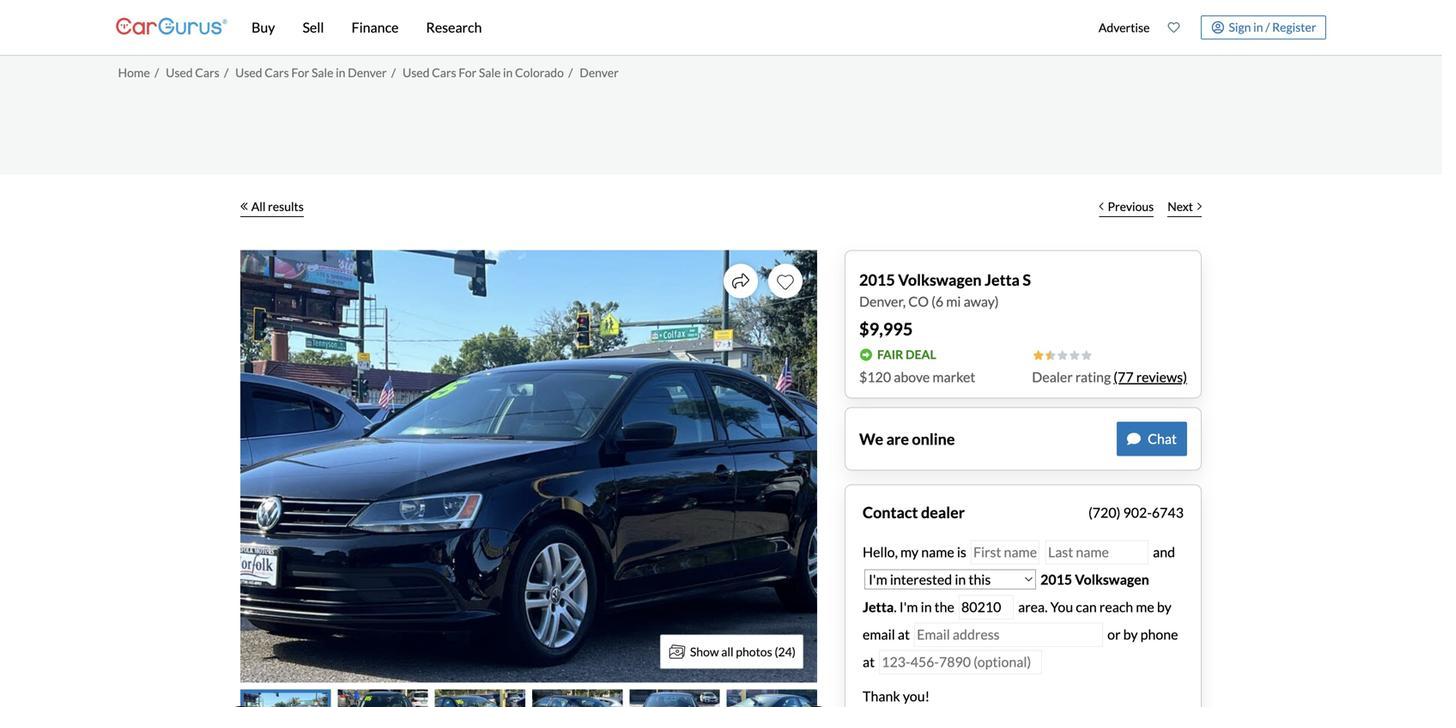 Task type: locate. For each thing, give the bounding box(es) containing it.
volkswagen inside 2015 volkswagen jetta
[[1075, 571, 1150, 588]]

in right sign
[[1254, 20, 1263, 34]]

(720)
[[1089, 504, 1121, 521]]

1 horizontal spatial by
[[1157, 599, 1172, 616]]

menu bar
[[228, 0, 1090, 55]]

view vehicle photo 6 image
[[727, 690, 817, 707]]

contact dealer
[[863, 503, 965, 522]]

register
[[1273, 20, 1317, 34]]

0 vertical spatial jetta
[[985, 270, 1020, 289]]

used right home
[[166, 65, 193, 80]]

0 vertical spatial by
[[1157, 599, 1172, 616]]

1 horizontal spatial jetta
[[985, 270, 1020, 289]]

2015 inside 2015 volkswagen jetta
[[1041, 571, 1073, 588]]

reach
[[1100, 599, 1133, 616]]

chat button
[[1117, 422, 1187, 456]]

0 vertical spatial at
[[898, 626, 910, 643]]

show all photos (24)
[[690, 645, 796, 659]]

can
[[1076, 599, 1097, 616]]

2 denver from the left
[[580, 65, 619, 80]]

1 vertical spatial volkswagen
[[1075, 571, 1150, 588]]

(77
[[1114, 369, 1134, 386]]

/ right used cars link
[[224, 65, 229, 80]]

tab list
[[240, 690, 817, 707]]

Phone (optional) telephone field
[[879, 650, 1042, 675]]

menu containing sign in / register
[[1090, 3, 1327, 52]]

0 vertical spatial 2015
[[859, 270, 895, 289]]

rating
[[1076, 369, 1111, 386]]

jetta inside "2015 volkswagen jetta s denver, co (6 mi away)"
[[985, 270, 1020, 289]]

next
[[1168, 199, 1193, 214]]

me
[[1136, 599, 1155, 616]]

next link
[[1161, 188, 1209, 226]]

First name field
[[971, 540, 1040, 565]]

volkswagen
[[898, 270, 982, 289], [1075, 571, 1150, 588]]

jetta up email
[[863, 599, 894, 616]]

at right email
[[898, 626, 910, 643]]

all results link
[[240, 188, 304, 226]]

0 horizontal spatial jetta
[[863, 599, 894, 616]]

jetta for 2015 volkswagen jetta s denver, co (6 mi away)
[[985, 270, 1020, 289]]

volkswagen inside "2015 volkswagen jetta s denver, co (6 mi away)"
[[898, 270, 982, 289]]

by
[[1157, 599, 1172, 616], [1124, 626, 1138, 643]]

2015 up "denver,"
[[859, 270, 895, 289]]

at down email
[[863, 654, 875, 671]]

finance button
[[338, 0, 412, 55]]

0 horizontal spatial by
[[1124, 626, 1138, 643]]

hello,
[[863, 544, 898, 561]]

advertise
[[1099, 20, 1150, 35]]

1 vertical spatial 2015
[[1041, 571, 1073, 588]]

jetta left s
[[985, 270, 1020, 289]]

menu
[[1090, 3, 1327, 52]]

or by phone at
[[863, 626, 1178, 671]]

0 horizontal spatial 2015
[[859, 270, 895, 289]]

2 horizontal spatial used
[[403, 65, 430, 80]]

1 horizontal spatial for
[[459, 65, 477, 80]]

in
[[1254, 20, 1263, 34], [336, 65, 346, 80], [503, 65, 513, 80], [921, 599, 932, 616]]

2 horizontal spatial cars
[[432, 65, 456, 80]]

0 horizontal spatial for
[[291, 65, 309, 80]]

used
[[166, 65, 193, 80], [235, 65, 262, 80], [403, 65, 430, 80]]

1 vertical spatial at
[[863, 654, 875, 671]]

cargurus logo homepage link link
[[116, 3, 228, 52]]

sale left colorado
[[479, 65, 501, 80]]

view vehicle photo 4 image
[[532, 690, 623, 707]]

i'm
[[900, 599, 918, 616]]

cars
[[195, 65, 220, 80], [265, 65, 289, 80], [432, 65, 456, 80]]

used cars for sale in colorado link
[[403, 65, 564, 80]]

results
[[268, 199, 304, 214]]

sign in / register link
[[1201, 15, 1327, 39]]

sale down sell popup button
[[312, 65, 333, 80]]

the
[[935, 599, 955, 616]]

0 horizontal spatial sale
[[312, 65, 333, 80]]

in inside menu item
[[1254, 20, 1263, 34]]

for down sell popup button
[[291, 65, 309, 80]]

1 horizontal spatial at
[[898, 626, 910, 643]]

by inside or by phone at
[[1124, 626, 1138, 643]]

used down 'research' dropdown button
[[403, 65, 430, 80]]

volkswagen for 2015 volkswagen jetta
[[1075, 571, 1150, 588]]

2 for from the left
[[459, 65, 477, 80]]

volkswagen up reach
[[1075, 571, 1150, 588]]

0 horizontal spatial denver
[[348, 65, 387, 80]]

in left colorado
[[503, 65, 513, 80]]

cars down buy dropdown button
[[265, 65, 289, 80]]

cars down 'research' dropdown button
[[432, 65, 456, 80]]

2015 inside "2015 volkswagen jetta s denver, co (6 mi away)"
[[859, 270, 895, 289]]

0 horizontal spatial used
[[166, 65, 193, 80]]

advertise link
[[1090, 3, 1159, 52]]

fair deal
[[877, 347, 936, 362]]

/
[[1266, 20, 1270, 34], [155, 65, 159, 80], [224, 65, 229, 80], [391, 65, 396, 80], [568, 65, 573, 80]]

2015 for 2015 volkswagen jetta
[[1041, 571, 1073, 588]]

2015 volkswagen jetta
[[863, 571, 1150, 616]]

share image
[[732, 273, 750, 290]]

1 horizontal spatial volkswagen
[[1075, 571, 1150, 588]]

fair
[[877, 347, 904, 362]]

buy button
[[238, 0, 289, 55]]

1 vertical spatial jetta
[[863, 599, 894, 616]]

for
[[291, 65, 309, 80], [459, 65, 477, 80]]

3 used from the left
[[403, 65, 430, 80]]

hello, my name is
[[863, 544, 969, 561]]

/ left "register"
[[1266, 20, 1270, 34]]

you
[[1051, 599, 1073, 616]]

cars down cargurus logo homepage link link
[[195, 65, 220, 80]]

1 vertical spatial by
[[1124, 626, 1138, 643]]

denver down finance dropdown button
[[348, 65, 387, 80]]

0 vertical spatial volkswagen
[[898, 270, 982, 289]]

1 horizontal spatial 2015
[[1041, 571, 1073, 588]]

jetta
[[985, 270, 1020, 289], [863, 599, 894, 616]]

denver
[[348, 65, 387, 80], [580, 65, 619, 80]]

sale
[[312, 65, 333, 80], [479, 65, 501, 80]]

0 horizontal spatial cars
[[195, 65, 220, 80]]

902-
[[1123, 504, 1152, 521]]

1 horizontal spatial cars
[[265, 65, 289, 80]]

show all photos (24) link
[[660, 635, 804, 669]]

are
[[887, 430, 909, 449]]

1 horizontal spatial used
[[235, 65, 262, 80]]

0 horizontal spatial at
[[863, 654, 875, 671]]

. i'm in the
[[894, 599, 957, 616]]

1 horizontal spatial sale
[[479, 65, 501, 80]]

2015 up you
[[1041, 571, 1073, 588]]

$120 above market
[[859, 369, 976, 386]]

volkswagen up (6
[[898, 270, 982, 289]]

or
[[1108, 626, 1121, 643]]

by right or
[[1124, 626, 1138, 643]]

1 horizontal spatial denver
[[580, 65, 619, 80]]

dealer
[[921, 503, 965, 522]]

(6
[[932, 293, 944, 310]]

Zip code field
[[959, 595, 1014, 620]]

vehicle full photo image
[[240, 250, 817, 683]]

denver,
[[859, 293, 906, 310]]

show
[[690, 645, 719, 659]]

jetta inside 2015 volkswagen jetta
[[863, 599, 894, 616]]

by right me
[[1157, 599, 1172, 616]]

2015
[[859, 270, 895, 289], [1041, 571, 1073, 588]]

is
[[957, 544, 967, 561]]

denver right colorado
[[580, 65, 619, 80]]

used down buy dropdown button
[[235, 65, 262, 80]]

/ inside menu item
[[1266, 20, 1270, 34]]

for down 'research' dropdown button
[[459, 65, 477, 80]]

dealer rating (77 reviews)
[[1032, 369, 1187, 386]]

at
[[898, 626, 910, 643], [863, 654, 875, 671]]

0 horizontal spatial volkswagen
[[898, 270, 982, 289]]

dealer
[[1032, 369, 1073, 386]]

research
[[426, 19, 482, 36]]



Task type: describe. For each thing, give the bounding box(es) containing it.
home / used cars / used cars for sale in denver / used cars for sale in colorado / denver
[[118, 65, 619, 80]]

sell button
[[289, 0, 338, 55]]

reviews)
[[1136, 369, 1187, 386]]

$9,995
[[859, 319, 913, 340]]

chevron left image
[[1099, 202, 1104, 211]]

area.
[[1018, 599, 1048, 616]]

contact
[[863, 503, 918, 522]]

deal
[[906, 347, 936, 362]]

online
[[912, 430, 955, 449]]

photos
[[736, 645, 772, 659]]

all
[[251, 199, 266, 214]]

and
[[1151, 544, 1175, 561]]

1 used from the left
[[166, 65, 193, 80]]

1 denver from the left
[[348, 65, 387, 80]]

sign in / register menu item
[[1189, 15, 1327, 39]]

$120
[[859, 369, 891, 386]]

s
[[1023, 270, 1031, 289]]

user icon image
[[1212, 21, 1224, 34]]

name
[[921, 544, 955, 561]]

/ right home link
[[155, 65, 159, 80]]

2015 volkswagen jetta s denver, co (6 mi away)
[[859, 270, 1031, 310]]

co
[[909, 293, 929, 310]]

view vehicle photo 1 image
[[240, 690, 331, 707]]

.
[[894, 599, 897, 616]]

away)
[[964, 293, 999, 310]]

(720) 902-6743
[[1089, 504, 1184, 521]]

2 used from the left
[[235, 65, 262, 80]]

1 cars from the left
[[195, 65, 220, 80]]

1 for from the left
[[291, 65, 309, 80]]

/ right colorado
[[568, 65, 573, 80]]

all
[[721, 645, 734, 659]]

email
[[863, 626, 895, 643]]

chevron double left image
[[240, 202, 248, 211]]

1 sale from the left
[[312, 65, 333, 80]]

sign in / register
[[1229, 20, 1317, 34]]

you!
[[903, 688, 930, 705]]

mi
[[946, 293, 961, 310]]

Last name field
[[1046, 540, 1149, 565]]

(77 reviews) button
[[1114, 367, 1187, 388]]

comment image
[[1127, 432, 1141, 446]]

research button
[[412, 0, 496, 55]]

thank
[[863, 688, 900, 705]]

used cars link
[[166, 65, 220, 80]]

3 cars from the left
[[432, 65, 456, 80]]

view vehicle photo 3 image
[[435, 690, 525, 707]]

2015 for 2015 volkswagen jetta s denver, co (6 mi away)
[[859, 270, 895, 289]]

at inside or by phone at
[[863, 654, 875, 671]]

at inside area. you can reach me by email at
[[898, 626, 910, 643]]

all results
[[251, 199, 304, 214]]

finance
[[352, 19, 399, 36]]

my
[[901, 544, 919, 561]]

sell
[[303, 19, 324, 36]]

(24)
[[775, 645, 796, 659]]

we are online
[[859, 430, 955, 449]]

colorado
[[515, 65, 564, 80]]

chat
[[1148, 431, 1177, 447]]

sign
[[1229, 20, 1251, 34]]

above
[[894, 369, 930, 386]]

volkswagen for 2015 volkswagen jetta s denver, co (6 mi away)
[[898, 270, 982, 289]]

2 cars from the left
[[265, 65, 289, 80]]

jetta for 2015 volkswagen jetta
[[863, 599, 894, 616]]

saved cars image
[[1168, 21, 1180, 33]]

cargurus logo homepage link image
[[116, 3, 228, 52]]

2 sale from the left
[[479, 65, 501, 80]]

buy
[[252, 19, 275, 36]]

/ down finance dropdown button
[[391, 65, 396, 80]]

market
[[933, 369, 976, 386]]

in right i'm
[[921, 599, 932, 616]]

home link
[[118, 65, 150, 80]]

thank you!
[[863, 688, 930, 705]]

we
[[859, 430, 884, 449]]

chevron right image
[[1198, 202, 1202, 211]]

phone
[[1141, 626, 1178, 643]]

used cars for sale in denver link
[[235, 65, 387, 80]]

view vehicle photo 5 image
[[630, 690, 720, 707]]

previous
[[1108, 199, 1154, 214]]

home
[[118, 65, 150, 80]]

view vehicle photo 2 image
[[338, 690, 428, 707]]

area. you can reach me by email at
[[863, 599, 1172, 643]]

in down sell popup button
[[336, 65, 346, 80]]

by inside area. you can reach me by email at
[[1157, 599, 1172, 616]]

previous link
[[1093, 188, 1161, 226]]

menu bar containing buy
[[228, 0, 1090, 55]]

6743
[[1152, 504, 1184, 521]]

Email address email field
[[914, 623, 1103, 647]]



Task type: vqa. For each thing, say whether or not it's contained in the screenshot.
the leftmost of
no



